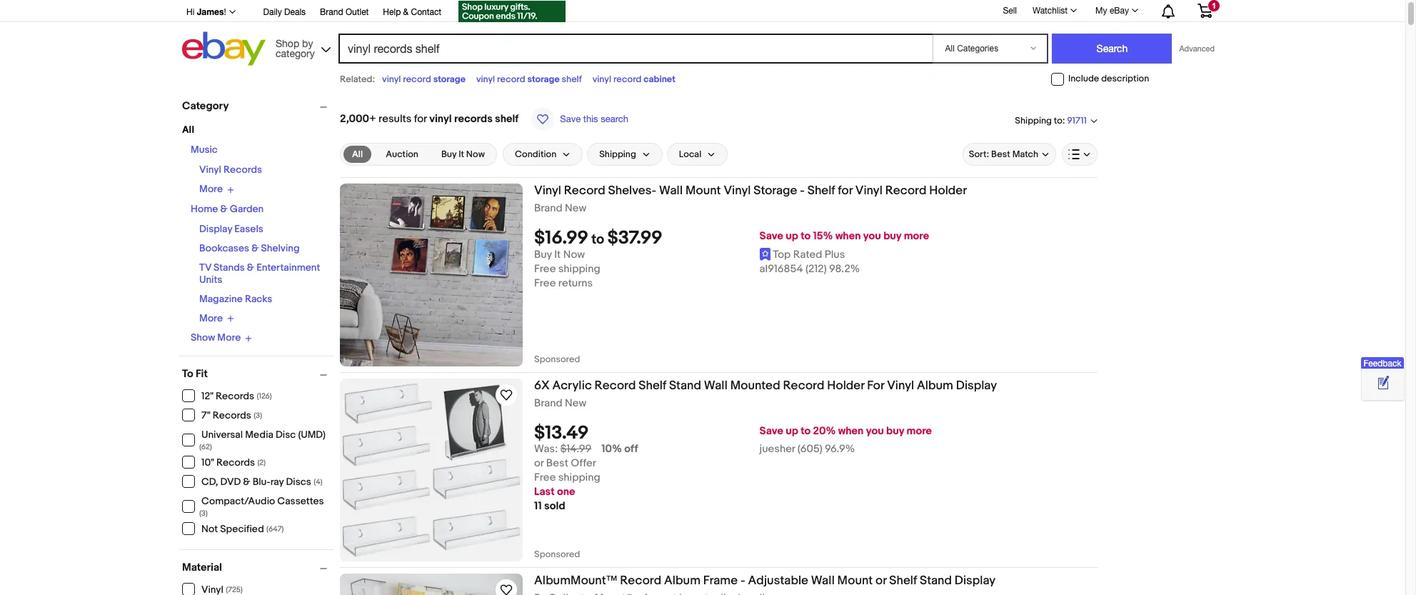 Task type: locate. For each thing, give the bounding box(es) containing it.
to left 91711
[[1055, 115, 1063, 126]]

1 vertical spatial up
[[786, 425, 799, 438]]

brand down 6x at the bottom
[[534, 397, 563, 410]]

more inside button
[[217, 332, 241, 344]]

1 free from the top
[[534, 262, 556, 276]]

1 horizontal spatial (3)
[[254, 411, 262, 420]]

0 horizontal spatial (3)
[[199, 508, 208, 518]]

it inside save up to 15% when you buy more buy it now
[[555, 248, 561, 262]]

when
[[836, 230, 861, 243], [839, 425, 864, 438]]

!
[[224, 7, 226, 17]]

(3) up media
[[254, 411, 262, 420]]

1 vertical spatial shipping
[[559, 471, 601, 485]]

shipping down search
[[600, 149, 637, 160]]

- right 'storage'
[[800, 184, 805, 198]]

free inside the al916854 (212) 98.2% free returns
[[534, 277, 556, 290]]

1 horizontal spatial shelf
[[562, 74, 582, 85]]

1 vertical spatial best
[[547, 457, 569, 470]]

to inside save up to 15% when you buy more buy it now
[[801, 230, 811, 243]]

more button up home & garden 'link'
[[199, 183, 234, 195]]

1 vertical spatial shelf
[[639, 379, 667, 393]]

records down 12" records (126)
[[213, 409, 251, 422]]

main content
[[340, 93, 1098, 595]]

display inside 6x acrylic record shelf stand wall mounted record holder for vinyl album display brand new
[[957, 379, 998, 393]]

6x acrylic record shelf stand wall mounted record holder for vinyl album display heading
[[534, 379, 998, 393]]

to left 15%
[[801, 230, 811, 243]]

get the coupon image
[[459, 1, 566, 22]]

now inside save up to 15% when you buy more buy it now
[[564, 248, 585, 262]]

for up "plus"
[[838, 184, 853, 198]]

3 record from the left
[[614, 74, 642, 85]]

results
[[379, 112, 412, 126]]

save this search
[[560, 114, 629, 124]]

(3) inside 7" records (3)
[[254, 411, 262, 420]]

watch 6x acrylic record shelf stand wall mounted record holder for vinyl album display image
[[498, 387, 515, 404]]

home
[[191, 203, 218, 215]]

1 vertical spatial save
[[760, 230, 784, 243]]

watch albummount™ record album frame - adjustable wall mount or shelf stand display image
[[498, 582, 515, 595]]

shipping inside dropdown button
[[600, 149, 637, 160]]

all down 2,000
[[352, 149, 363, 160]]

category
[[276, 48, 315, 59]]

1 vertical spatial more button
[[199, 312, 234, 324]]

shipping
[[559, 262, 601, 276], [559, 471, 601, 485]]

show
[[191, 332, 215, 344]]

new
[[565, 202, 587, 215], [565, 397, 587, 410]]

0 vertical spatial brand
[[320, 7, 343, 17]]

$16.99 to $37.99
[[534, 227, 663, 250]]

save left 'this'
[[560, 114, 581, 124]]

up up juesher on the right bottom of page
[[786, 425, 799, 438]]

new down 'acrylic'
[[565, 397, 587, 410]]

(3) up not
[[199, 508, 208, 518]]

0 vertical spatial it
[[459, 149, 464, 160]]

brand outlet
[[320, 7, 369, 17]]

brand inside 6x acrylic record shelf stand wall mounted record holder for vinyl album display brand new
[[534, 397, 563, 410]]

vinyl up records
[[477, 74, 495, 85]]

my ebay
[[1096, 6, 1130, 16]]

material
[[182, 561, 222, 574]]

more up "home" on the top of page
[[199, 183, 223, 195]]

buy inside save up to 15% when you buy more buy it now
[[534, 248, 552, 262]]

1 record from the left
[[403, 74, 431, 85]]

2 record from the left
[[497, 74, 526, 85]]

2 more button from the top
[[199, 312, 234, 324]]

more inside save up to 15% when you buy more buy it now
[[904, 230, 930, 243]]

2 horizontal spatial record
[[614, 74, 642, 85]]

now up 'free shipping' on the top
[[564, 248, 585, 262]]

cd, dvd & blu-ray discs (4)
[[202, 476, 323, 488]]

1 vertical spatial or
[[876, 574, 887, 588]]

1 vertical spatial all
[[352, 149, 363, 160]]

0 horizontal spatial best
[[547, 457, 569, 470]]

1 horizontal spatial all
[[352, 149, 363, 160]]

records up "garden"
[[224, 164, 262, 176]]

records up dvd
[[217, 457, 255, 469]]

1 vertical spatial you
[[867, 425, 884, 438]]

when inside save up to 15% when you buy more buy it now
[[836, 230, 861, 243]]

wall right adjustable
[[812, 574, 835, 588]]

help & contact
[[383, 7, 442, 17]]

holder left the for
[[828, 379, 865, 393]]

2 shipping from the top
[[559, 471, 601, 485]]

you inside save up to 15% when you buy more buy it now
[[864, 230, 882, 243]]

1 vertical spatial stand
[[920, 574, 953, 588]]

it down records
[[459, 149, 464, 160]]

compact/audio cassettes (3)
[[199, 495, 324, 518]]

(3) for compact/audio cassettes
[[199, 508, 208, 518]]

(3) inside compact/audio cassettes (3)
[[199, 508, 208, 518]]

free down '$16.99'
[[534, 262, 556, 276]]

buy
[[884, 230, 902, 243], [887, 425, 905, 438]]

shipping up returns
[[559, 262, 601, 276]]

shop by category button
[[269, 32, 334, 63]]

vinyl for vinyl record storage
[[382, 74, 401, 85]]

holder inside 6x acrylic record shelf stand wall mounted record holder for vinyl album display brand new
[[828, 379, 865, 393]]

wall inside 6x acrylic record shelf stand wall mounted record holder for vinyl album display brand new
[[704, 379, 728, 393]]

0 vertical spatial when
[[836, 230, 861, 243]]

buy inside save up to 15% when you buy more buy it now
[[884, 230, 902, 243]]

brand left the outlet
[[320, 7, 343, 17]]

0 horizontal spatial shipping
[[600, 149, 637, 160]]

Search for anything text field
[[341, 35, 931, 62]]

0 vertical spatial or
[[534, 457, 544, 470]]

1 horizontal spatial album
[[917, 379, 954, 393]]

1 vertical spatial now
[[564, 248, 585, 262]]

2 vertical spatial shelf
[[890, 574, 918, 588]]

shelf inside 6x acrylic record shelf stand wall mounted record holder for vinyl album display brand new
[[639, 379, 667, 393]]

shelving
[[261, 242, 300, 254]]

all up music
[[182, 124, 194, 136]]

buy
[[442, 149, 457, 160], [534, 248, 552, 262]]

1 horizontal spatial record
[[497, 74, 526, 85]]

more button up show more
[[199, 312, 234, 324]]

listing options selector. list view selected. image
[[1069, 149, 1092, 160]]

now down records
[[466, 149, 485, 160]]

brand inside vinyl record shelves- wall mount vinyl storage - shelf for vinyl record holder brand new
[[534, 202, 563, 215]]

0 vertical spatial shipping
[[559, 262, 601, 276]]

all link
[[344, 146, 372, 163]]

1 horizontal spatial wall
[[704, 379, 728, 393]]

1 horizontal spatial or
[[876, 574, 887, 588]]

up
[[786, 230, 799, 243], [786, 425, 799, 438]]

1 new from the top
[[565, 202, 587, 215]]

0 horizontal spatial all
[[182, 124, 194, 136]]

1 vertical spatial more
[[907, 425, 933, 438]]

0 vertical spatial (3)
[[254, 411, 262, 420]]

shipping inside juesher (605) 96.9% or best offer free shipping last one 11 sold
[[559, 471, 601, 485]]

0 vertical spatial buy
[[442, 149, 457, 160]]

units
[[199, 273, 222, 285]]

1 vertical spatial for
[[838, 184, 853, 198]]

2 horizontal spatial shelf
[[890, 574, 918, 588]]

save up juesher on the right bottom of page
[[760, 425, 784, 438]]

it up 'free shipping' on the top
[[555, 248, 561, 262]]

1 horizontal spatial buy
[[534, 248, 552, 262]]

albummount™ record album frame - adjustable wall mount or shelf stand display link
[[534, 574, 1098, 592]]

0 vertical spatial best
[[992, 149, 1011, 160]]

1 vertical spatial -
[[741, 574, 746, 588]]

hi
[[187, 7, 195, 17]]

all
[[182, 124, 194, 136], [352, 149, 363, 160]]

0 vertical spatial save
[[560, 114, 581, 124]]

brand up '$16.99'
[[534, 202, 563, 215]]

daily deals
[[263, 7, 306, 17]]

contact
[[411, 7, 442, 17]]

best right the sort:
[[992, 149, 1011, 160]]

free
[[534, 262, 556, 276], [534, 277, 556, 290], [534, 471, 556, 485]]

10% off
[[602, 442, 638, 456]]

save inside save up to 15% when you buy more buy it now
[[760, 230, 784, 243]]

adjustable
[[748, 574, 809, 588]]

vinyl record shelves- wall mount vinyl storage - shelf for vinyl record holder heading
[[534, 184, 968, 198]]

1 horizontal spatial for
[[838, 184, 853, 198]]

new inside 6x acrylic record shelf stand wall mounted record holder for vinyl album display brand new
[[565, 397, 587, 410]]

universal media disc (umd) (62)
[[199, 428, 326, 451]]

you down the for
[[867, 425, 884, 438]]

top
[[773, 248, 791, 262]]

& inside 'account' navigation
[[403, 7, 409, 17]]

save inside button
[[560, 114, 581, 124]]

vinyl inside 6x acrylic record shelf stand wall mounted record holder for vinyl album display brand new
[[888, 379, 915, 393]]

bookcases & shelving link
[[199, 242, 300, 254]]

0 horizontal spatial wall
[[660, 184, 683, 198]]

1 horizontal spatial mount
[[838, 574, 873, 588]]

for right results
[[414, 112, 427, 126]]

10" records (2)
[[202, 457, 266, 469]]

new inside vinyl record shelves- wall mount vinyl storage - shelf for vinyl record holder brand new
[[565, 202, 587, 215]]

0 vertical spatial free
[[534, 262, 556, 276]]

1 vertical spatial mount
[[838, 574, 873, 588]]

up inside save up to 15% when you buy more buy it now
[[786, 230, 799, 243]]

record down get the coupon image
[[497, 74, 526, 85]]

0 vertical spatial all
[[182, 124, 194, 136]]

None submit
[[1053, 34, 1173, 64]]

buy right 20%
[[887, 425, 905, 438]]

records up 7" records (3)
[[216, 390, 255, 402]]

& down easels
[[252, 242, 259, 254]]

1 horizontal spatial it
[[555, 248, 561, 262]]

0 vertical spatial mount
[[686, 184, 721, 198]]

0 vertical spatial shelf
[[562, 74, 582, 85]]

up up top
[[786, 230, 799, 243]]

to right '$16.99'
[[592, 232, 605, 248]]

0 vertical spatial more
[[904, 230, 930, 243]]

album right the for
[[917, 379, 954, 393]]

2 vertical spatial save
[[760, 425, 784, 438]]

0 vertical spatial wall
[[660, 184, 683, 198]]

fit
[[196, 367, 208, 381]]

0 horizontal spatial storage
[[434, 74, 466, 85]]

1 horizontal spatial storage
[[528, 74, 560, 85]]

include
[[1069, 73, 1100, 84]]

buy it now
[[442, 149, 485, 160]]

new up '$16.99'
[[565, 202, 587, 215]]

display
[[199, 223, 232, 235], [957, 379, 998, 393], [955, 574, 996, 588]]

vinyl record shelves- wall mount vinyl storage - shelf for vinyl record holder image
[[340, 184, 523, 367]]

1 vertical spatial display
[[957, 379, 998, 393]]

to up (605)
[[801, 425, 811, 438]]

1 horizontal spatial best
[[992, 149, 1011, 160]]

1 vertical spatial it
[[555, 248, 561, 262]]

2 storage from the left
[[528, 74, 560, 85]]

0 vertical spatial holder
[[930, 184, 968, 198]]

magazine
[[199, 293, 243, 305]]

shipping inside shipping to : 91711
[[1016, 115, 1053, 126]]

advanced link
[[1173, 34, 1223, 63]]

free inside juesher (605) 96.9% or best offer free shipping last one 11 sold
[[534, 471, 556, 485]]

save up top rated plus icon
[[760, 230, 784, 243]]

0 horizontal spatial or
[[534, 457, 544, 470]]

(725) link
[[182, 583, 243, 595]]

1 vertical spatial more
[[199, 312, 223, 324]]

10"
[[202, 457, 214, 469]]

cd,
[[202, 476, 218, 488]]

save this search button
[[528, 107, 633, 131]]

1 vertical spatial buy
[[534, 248, 552, 262]]

& right the "help"
[[403, 7, 409, 17]]

vinyl records link
[[199, 164, 262, 176]]

0 vertical spatial up
[[786, 230, 799, 243]]

my ebay link
[[1088, 2, 1145, 19]]

1 vertical spatial when
[[839, 425, 864, 438]]

10%
[[602, 442, 622, 456]]

vinyl right related:
[[382, 74, 401, 85]]

storage up the save this search button
[[528, 74, 560, 85]]

- right frame
[[741, 574, 746, 588]]

0 vertical spatial stand
[[669, 379, 702, 393]]

top rated plus image
[[760, 248, 771, 261]]

album left frame
[[665, 574, 701, 588]]

album inside 6x acrylic record shelf stand wall mounted record holder for vinyl album display brand new
[[917, 379, 954, 393]]

records
[[454, 112, 493, 126]]

buy down 2,000 + results for vinyl records shelf
[[442, 149, 457, 160]]

2 free from the top
[[534, 277, 556, 290]]

wall left mounted
[[704, 379, 728, 393]]

free down 'free shipping' on the top
[[534, 277, 556, 290]]

record down search for anything "text box"
[[614, 74, 642, 85]]

shipping down offer
[[559, 471, 601, 485]]

more
[[199, 183, 223, 195], [199, 312, 223, 324], [217, 332, 241, 344]]

1 vertical spatial brand
[[534, 202, 563, 215]]

1 horizontal spatial -
[[800, 184, 805, 198]]

0 vertical spatial more button
[[199, 183, 234, 195]]

condition button
[[503, 143, 583, 166]]

not specified (647)
[[202, 523, 284, 535]]

3 free from the top
[[534, 471, 556, 485]]

& left blu-
[[243, 476, 250, 488]]

2 vertical spatial free
[[534, 471, 556, 485]]

0 vertical spatial more
[[199, 183, 223, 195]]

wall inside vinyl record shelves- wall mount vinyl storage - shelf for vinyl record holder brand new
[[660, 184, 683, 198]]

2,000
[[340, 112, 369, 126]]

ray
[[271, 476, 284, 488]]

2 vertical spatial brand
[[534, 397, 563, 410]]

0 horizontal spatial buy
[[442, 149, 457, 160]]

0 horizontal spatial -
[[741, 574, 746, 588]]

free up last
[[534, 471, 556, 485]]

for inside vinyl record shelves- wall mount vinyl storage - shelf for vinyl record holder brand new
[[838, 184, 853, 198]]

storage
[[434, 74, 466, 85], [528, 74, 560, 85]]

top rated plus
[[773, 248, 846, 262]]

shipping left :
[[1016, 115, 1053, 126]]

20%
[[814, 425, 836, 438]]

buy up 'free shipping' on the top
[[534, 248, 552, 262]]

main content containing $16.99
[[340, 93, 1098, 595]]

when up 96.9%
[[839, 425, 864, 438]]

you right 15%
[[864, 230, 882, 243]]

2 vertical spatial more
[[217, 332, 241, 344]]

holder down 'sort: best match' dropdown button
[[930, 184, 968, 198]]

1 horizontal spatial shelf
[[808, 184, 836, 198]]

1 storage from the left
[[434, 74, 466, 85]]

7" records (3)
[[202, 409, 262, 422]]

music
[[191, 144, 218, 156]]

0 horizontal spatial shelf
[[639, 379, 667, 393]]

0 vertical spatial album
[[917, 379, 954, 393]]

best down was: $14.99
[[547, 457, 569, 470]]

1 horizontal spatial now
[[564, 248, 585, 262]]

storage up 2,000 + results for vinyl records shelf
[[434, 74, 466, 85]]

shipping
[[1016, 115, 1053, 126], [600, 149, 637, 160]]

1 vertical spatial new
[[565, 397, 587, 410]]

0 vertical spatial -
[[800, 184, 805, 198]]

shipping to : 91711
[[1016, 115, 1088, 127]]

more for save up to 20% when you buy more
[[907, 425, 933, 438]]

1 vertical spatial wall
[[704, 379, 728, 393]]

0 vertical spatial shelf
[[808, 184, 836, 198]]

0 horizontal spatial album
[[665, 574, 701, 588]]

$13.49
[[534, 422, 589, 445]]

record for vinyl record storage shelf
[[497, 74, 526, 85]]

1 up from the top
[[786, 230, 799, 243]]

1 horizontal spatial shipping
[[1016, 115, 1053, 126]]

buy right 15%
[[884, 230, 902, 243]]

2 up from the top
[[786, 425, 799, 438]]

shelf right records
[[495, 112, 519, 126]]

shop by category
[[276, 38, 315, 59]]

easels
[[235, 223, 264, 235]]

shelf up the save this search button
[[562, 74, 582, 85]]

0 horizontal spatial shelf
[[495, 112, 519, 126]]

96.9%
[[825, 442, 855, 456]]

&
[[403, 7, 409, 17], [220, 203, 228, 215], [252, 242, 259, 254], [247, 261, 254, 273], [243, 476, 250, 488]]

0 horizontal spatial for
[[414, 112, 427, 126]]

more up show more
[[199, 312, 223, 324]]

1 horizontal spatial holder
[[930, 184, 968, 198]]

0 horizontal spatial record
[[403, 74, 431, 85]]

brand for $16.99
[[534, 202, 563, 215]]

1 vertical spatial free
[[534, 277, 556, 290]]

save for save this search
[[560, 114, 581, 124]]

(3)
[[254, 411, 262, 420], [199, 508, 208, 518]]

0 vertical spatial buy
[[884, 230, 902, 243]]

2 new from the top
[[565, 397, 587, 410]]

(212)
[[806, 262, 827, 276]]

more right show
[[217, 332, 241, 344]]

when up "plus"
[[836, 230, 861, 243]]

2 vertical spatial display
[[955, 574, 996, 588]]

vinyl record shelves- wall mount vinyl storage - shelf for vinyl record holder brand new
[[534, 184, 968, 215]]

1 horizontal spatial stand
[[920, 574, 953, 588]]

0 horizontal spatial now
[[466, 149, 485, 160]]

wall right shelves-
[[660, 184, 683, 198]]

best inside juesher (605) 96.9% or best offer free shipping last one 11 sold
[[547, 457, 569, 470]]

record up 2,000 + results for vinyl records shelf
[[403, 74, 431, 85]]

0 horizontal spatial holder
[[828, 379, 865, 393]]

1 vertical spatial holder
[[828, 379, 865, 393]]

7"
[[202, 409, 211, 422]]

1 shipping from the top
[[559, 262, 601, 276]]

you for 20%
[[867, 425, 884, 438]]

vinyl left records
[[430, 112, 452, 126]]

0 horizontal spatial stand
[[669, 379, 702, 393]]

0 horizontal spatial mount
[[686, 184, 721, 198]]

vinyl up save this search
[[593, 74, 612, 85]]



Task type: describe. For each thing, give the bounding box(es) containing it.
acrylic
[[553, 379, 592, 393]]

cabinet
[[644, 74, 676, 85]]

entertainment
[[257, 261, 320, 273]]

brand for $13.49
[[534, 397, 563, 410]]

records for 7"
[[213, 409, 251, 422]]

free shipping
[[534, 262, 601, 276]]

& down bookcases & shelving link
[[247, 261, 254, 273]]

1 more button from the top
[[199, 183, 234, 195]]

(umd)
[[298, 428, 326, 441]]

category button
[[182, 99, 334, 113]]

up for 20%
[[786, 425, 799, 438]]

sell
[[1004, 5, 1018, 15]]

vinyl records
[[199, 164, 262, 176]]

disc
[[276, 428, 296, 441]]

1 vertical spatial album
[[665, 574, 701, 588]]

when for 15%
[[836, 230, 861, 243]]

record inside albummount™ record album frame - adjustable wall mount or shelf stand display link
[[620, 574, 662, 588]]

& right "home" on the top of page
[[220, 203, 228, 215]]

albummount™ record album frame - adjustable wall mount or shelf stand display heading
[[534, 574, 996, 588]]

98.2%
[[830, 262, 861, 276]]

storage for vinyl record storage
[[434, 74, 466, 85]]

ebay
[[1110, 6, 1130, 16]]

shop
[[276, 38, 300, 49]]

display inside display easels bookcases & shelving tv stands & entertainment units magazine racks
[[199, 223, 232, 235]]

$14.99
[[561, 442, 592, 456]]

albummount™ record album frame - adjustable wall mount or shelf stand display
[[534, 574, 996, 588]]

0 vertical spatial now
[[466, 149, 485, 160]]

hi james !
[[187, 6, 226, 17]]

to inside shipping to : 91711
[[1055, 115, 1063, 126]]

shelves-
[[608, 184, 657, 198]]

watchlist link
[[1025, 2, 1084, 19]]

sort: best match button
[[963, 143, 1057, 166]]

related:
[[340, 74, 375, 85]]

save up to 20% when you buy more
[[760, 425, 933, 438]]

record for vinyl record cabinet
[[614, 74, 642, 85]]

records for 10"
[[217, 457, 255, 469]]

category
[[182, 99, 229, 113]]

media
[[245, 428, 274, 441]]

vinyl record storage
[[382, 74, 466, 85]]

- inside albummount™ record album frame - adjustable wall mount or shelf stand display link
[[741, 574, 746, 588]]

help & contact link
[[383, 5, 442, 21]]

display inside albummount™ record album frame - adjustable wall mount or shelf stand display link
[[955, 574, 996, 588]]

feedback
[[1364, 359, 1402, 369]]

james
[[197, 6, 224, 17]]

1 vertical spatial shelf
[[495, 112, 519, 126]]

offer
[[571, 457, 597, 470]]

6x
[[534, 379, 550, 393]]

brand inside brand outlet link
[[320, 7, 343, 17]]

12" records (126)
[[202, 390, 272, 402]]

stands
[[214, 261, 245, 273]]

sold
[[545, 500, 566, 513]]

0 horizontal spatial it
[[459, 149, 464, 160]]

stand inside 6x acrylic record shelf stand wall mounted record holder for vinyl album display brand new
[[669, 379, 702, 393]]

shipping button
[[588, 143, 663, 166]]

up for 15%
[[786, 230, 799, 243]]

account navigation
[[179, 0, 1224, 24]]

daily deals link
[[263, 5, 306, 21]]

vinyl for vinyl record storage shelf
[[477, 74, 495, 85]]

albummount™ record album frame - adjustable wall mount or shelf stand display image
[[340, 574, 523, 595]]

universal
[[202, 428, 243, 441]]

to inside $16.99 to $37.99
[[592, 232, 605, 248]]

outlet
[[346, 7, 369, 17]]

show more
[[191, 332, 241, 344]]

15%
[[814, 230, 834, 243]]

home & garden link
[[191, 203, 264, 215]]

shop by category banner
[[179, 0, 1224, 69]]

12"
[[202, 390, 214, 402]]

last
[[534, 485, 555, 499]]

include description
[[1069, 73, 1150, 84]]

this
[[584, 114, 599, 124]]

or inside juesher (605) 96.9% or best offer free shipping last one 11 sold
[[534, 457, 544, 470]]

dvd
[[221, 476, 241, 488]]

buy for save up to 15% when you buy more buy it now
[[884, 230, 902, 243]]

(647)
[[267, 524, 284, 534]]

juesher (605) 96.9% or best offer free shipping last one 11 sold
[[534, 442, 855, 513]]

6x acrylic record shelf stand wall mounted record holder for vinyl album display image
[[340, 379, 523, 562]]

vinyl for vinyl record cabinet
[[593, 74, 612, 85]]

shelf inside vinyl record shelves- wall mount vinyl storage - shelf for vinyl record holder brand new
[[808, 184, 836, 198]]

auction
[[386, 149, 419, 160]]

save for save up to 20% when you buy more
[[760, 425, 784, 438]]

storage for vinyl record storage shelf
[[528, 74, 560, 85]]

albummount™
[[534, 574, 618, 588]]

daily
[[263, 7, 282, 17]]

to
[[182, 367, 193, 381]]

new for $13.49
[[565, 397, 587, 410]]

material button
[[182, 561, 334, 574]]

vinyl record shelves- wall mount vinyl storage - shelf for vinyl record holder link
[[534, 184, 1098, 202]]

mount inside vinyl record shelves- wall mount vinyl storage - shelf for vinyl record holder brand new
[[686, 184, 721, 198]]

al916854 (212) 98.2% free returns
[[534, 262, 861, 290]]

records for vinyl
[[224, 164, 262, 176]]

sort: best match
[[969, 149, 1039, 160]]

record for vinyl record storage
[[403, 74, 431, 85]]

my
[[1096, 6, 1108, 16]]

storage
[[754, 184, 798, 198]]

$37.99
[[608, 227, 663, 250]]

0 vertical spatial for
[[414, 112, 427, 126]]

local
[[679, 149, 702, 160]]

mounted
[[731, 379, 781, 393]]

you for 15%
[[864, 230, 882, 243]]

cassettes
[[278, 495, 324, 507]]

All selected text field
[[352, 148, 363, 161]]

juesher
[[760, 442, 796, 456]]

save up to 15% when you buy more buy it now
[[534, 230, 930, 262]]

to fit button
[[182, 367, 334, 381]]

buy it now link
[[433, 146, 494, 163]]

plus
[[825, 248, 846, 262]]

save for save up to 15% when you buy more buy it now
[[760, 230, 784, 243]]

racks
[[245, 293, 273, 305]]

one
[[557, 485, 576, 499]]

$16.99
[[534, 227, 589, 250]]

holder inside vinyl record shelves- wall mount vinyl storage - shelf for vinyl record holder brand new
[[930, 184, 968, 198]]

1
[[1213, 1, 1217, 10]]

+
[[369, 112, 376, 126]]

2 horizontal spatial wall
[[812, 574, 835, 588]]

buy for save up to 20% when you buy more
[[887, 425, 905, 438]]

home & garden
[[191, 203, 264, 215]]

best inside dropdown button
[[992, 149, 1011, 160]]

1 link
[[1190, 0, 1222, 21]]

more for save up to 15% when you buy more buy it now
[[904, 230, 930, 243]]

- inside vinyl record shelves- wall mount vinyl storage - shelf for vinyl record holder brand new
[[800, 184, 805, 198]]

was:
[[534, 442, 558, 456]]

display easels bookcases & shelving tv stands & entertainment units magazine racks
[[199, 223, 320, 305]]

(3) for 7" records
[[254, 411, 262, 420]]

none submit inside shop by category banner
[[1053, 34, 1173, 64]]

auction link
[[377, 146, 427, 163]]

display easels link
[[199, 223, 264, 235]]

new for $16.99
[[565, 202, 587, 215]]

by
[[302, 38, 313, 49]]

compact/audio
[[202, 495, 275, 507]]

sort:
[[969, 149, 990, 160]]

when for 20%
[[839, 425, 864, 438]]

records for 12"
[[216, 390, 255, 402]]

shipping for shipping to : 91711
[[1016, 115, 1053, 126]]

magazine racks link
[[199, 293, 273, 305]]

sell link
[[997, 5, 1024, 15]]

shipping for shipping
[[600, 149, 637, 160]]

description
[[1102, 73, 1150, 84]]



Task type: vqa. For each thing, say whether or not it's contained in the screenshot.
Save
yes



